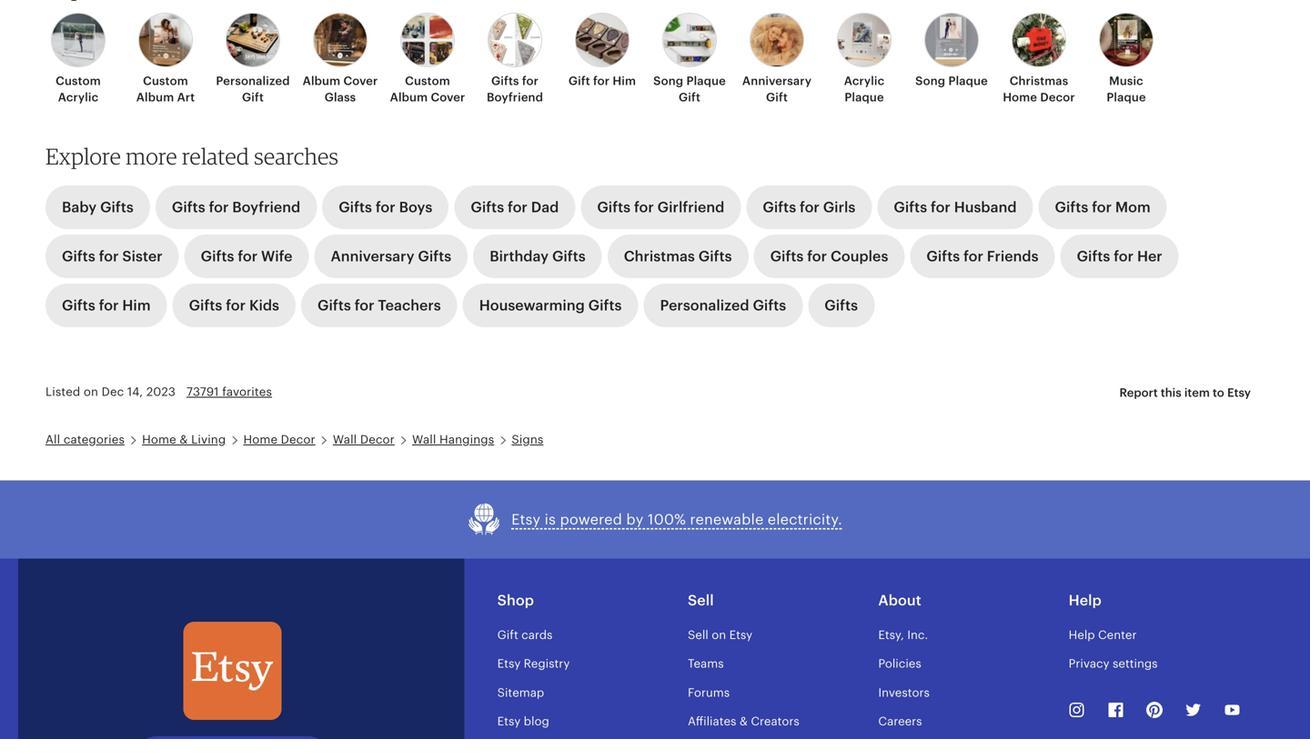 Task type: locate. For each thing, give the bounding box(es) containing it.
gifts for friends
[[927, 249, 1039, 265]]

1 horizontal spatial &
[[740, 715, 748, 729]]

wall for wall hangings
[[412, 433, 436, 447]]

personalized down christmas gifts
[[660, 298, 749, 314]]

privacy settings link
[[1069, 658, 1158, 671]]

plaque
[[687, 74, 726, 88], [949, 74, 988, 88], [845, 91, 884, 104], [1107, 91, 1146, 104]]

decor left music plaque
[[1040, 91, 1075, 104]]

for left girls
[[800, 199, 820, 216]]

custom right album cover glass
[[405, 74, 450, 88]]

gifts for couples link
[[754, 235, 905, 279]]

gifts left dad
[[471, 199, 504, 216]]

0 horizontal spatial on
[[84, 386, 98, 399]]

home decor link
[[243, 433, 315, 447]]

1 horizontal spatial him
[[613, 74, 636, 88]]

2 horizontal spatial home
[[1003, 91, 1037, 104]]

2 custom from the left
[[143, 74, 188, 88]]

wall decor link
[[333, 433, 395, 447]]

0 vertical spatial christmas
[[1010, 74, 1069, 88]]

for down gifts for sister
[[99, 298, 119, 314]]

for for "gifts for dad" link
[[508, 199, 528, 216]]

gifts for kids link
[[173, 284, 296, 328]]

song
[[653, 74, 684, 88], [916, 74, 946, 88]]

gifts right dad
[[597, 199, 631, 216]]

gift for him link
[[564, 13, 641, 89]]

him down the sister
[[122, 298, 151, 314]]

mom
[[1115, 199, 1151, 216]]

sell up teams link
[[688, 629, 709, 642]]

2023
[[146, 386, 176, 399]]

gifts inside personalized gifts link
[[753, 298, 786, 314]]

gifts right girls
[[894, 199, 927, 216]]

for inside gifts for boys link
[[376, 199, 396, 216]]

3 custom from the left
[[405, 74, 450, 88]]

plaque for song plaque gift
[[687, 74, 726, 88]]

1 vertical spatial christmas
[[624, 249, 695, 265]]

for inside gifts for friends link
[[964, 249, 984, 265]]

song plaque link
[[914, 13, 990, 89]]

gifts inside gifts for husband link
[[894, 199, 927, 216]]

for left kids
[[226, 298, 246, 314]]

0 horizontal spatial home
[[142, 433, 176, 447]]

73791 favorites
[[187, 386, 272, 399]]

gifts down gifts for girls 'link'
[[770, 249, 804, 265]]

on for listed
[[84, 386, 98, 399]]

gifts left girls
[[763, 199, 796, 216]]

plaque inside acrylic plaque
[[845, 91, 884, 104]]

gifts for dad link
[[454, 186, 575, 229]]

gifts right birthday on the top
[[552, 249, 586, 265]]

searches
[[254, 143, 339, 170]]

acrylic up explore
[[58, 91, 99, 104]]

for left wife
[[238, 249, 258, 265]]

gifts down gifts for husband link at the right of the page
[[927, 249, 960, 265]]

for inside gifts for girls 'link'
[[800, 199, 820, 216]]

dec
[[102, 386, 124, 399]]

for inside gifts for teachers link
[[355, 298, 374, 314]]

him left song plaque gift
[[613, 74, 636, 88]]

etsy registry link
[[497, 658, 570, 671]]

dad
[[531, 199, 559, 216]]

gifts left kids
[[189, 298, 222, 314]]

gifts for boyfriend up gifts for wife
[[172, 199, 300, 216]]

for left teachers
[[355, 298, 374, 314]]

gifts down boys
[[418, 249, 452, 265]]

gifts left boys
[[339, 199, 372, 216]]

wall left hangings
[[412, 433, 436, 447]]

settings
[[1113, 658, 1158, 671]]

1 custom from the left
[[56, 74, 101, 88]]

album left art
[[136, 91, 174, 104]]

gifts for boyfriend link up gifts for wife
[[155, 186, 317, 229]]

1 vertical spatial on
[[712, 629, 726, 642]]

1 vertical spatial &
[[740, 715, 748, 729]]

christmas for home
[[1010, 74, 1069, 88]]

decor for wall decor
[[360, 433, 395, 447]]

cover inside custom album cover
[[431, 91, 465, 104]]

0 horizontal spatial &
[[180, 433, 188, 447]]

gifts up gifts for kids
[[201, 249, 234, 265]]

for inside the gifts for him link
[[99, 298, 119, 314]]

kids
[[249, 298, 279, 314]]

1 vertical spatial gifts for boyfriend link
[[155, 186, 317, 229]]

for left the sister
[[99, 249, 119, 265]]

etsy left blog
[[497, 715, 521, 729]]

for inside the gifts for her link
[[1114, 249, 1134, 265]]

decor left 'wall hangings' link
[[360, 433, 395, 447]]

investors link
[[878, 686, 930, 700]]

custom inside custom album art
[[143, 74, 188, 88]]

1 horizontal spatial anniversary
[[742, 74, 812, 88]]

gifts for her
[[1077, 249, 1163, 265]]

gifts for boyfriend link right custom album cover link
[[477, 13, 553, 106]]

birthday
[[490, 249, 549, 265]]

for for gifts for wife 'link'
[[238, 249, 258, 265]]

christmas gifts
[[624, 249, 732, 265]]

boyfriend up wife
[[232, 199, 300, 216]]

0 horizontal spatial wall
[[333, 433, 357, 447]]

plaque left the christmas home decor
[[949, 74, 988, 88]]

1 horizontal spatial wall
[[412, 433, 436, 447]]

hangings
[[440, 433, 494, 447]]

2 sell from the top
[[688, 629, 709, 642]]

gift inside song plaque gift
[[679, 91, 701, 104]]

anniversary right song plaque gift
[[742, 74, 812, 88]]

0 horizontal spatial him
[[122, 298, 151, 314]]

1 horizontal spatial acrylic
[[844, 74, 885, 88]]

gifts inside 'link'
[[597, 199, 631, 216]]

plaque right anniversary gift
[[845, 91, 884, 104]]

him for gift for him
[[613, 74, 636, 88]]

gifts left the gifts link
[[753, 298, 786, 314]]

14,
[[127, 386, 143, 399]]

help up help center
[[1069, 593, 1102, 609]]

wall right home decor on the bottom of the page
[[333, 433, 357, 447]]

1 horizontal spatial album
[[303, 74, 340, 88]]

gifts right housewarming
[[588, 298, 622, 314]]

couples
[[831, 249, 888, 265]]

1 vertical spatial help
[[1069, 629, 1095, 642]]

gifts down gifts for mom
[[1077, 249, 1110, 265]]

for left her
[[1114, 249, 1134, 265]]

on up teams link
[[712, 629, 726, 642]]

sister
[[122, 249, 163, 265]]

wall
[[333, 433, 357, 447], [412, 433, 436, 447]]

1 horizontal spatial decor
[[360, 433, 395, 447]]

for left husband
[[931, 199, 951, 216]]

gifts right baby
[[100, 199, 134, 216]]

gifts for boyfriend
[[487, 74, 543, 104], [172, 199, 300, 216]]

custom up explore
[[56, 74, 101, 88]]

1 horizontal spatial personalized
[[660, 298, 749, 314]]

for for the gifts for girlfriend 'link'
[[634, 199, 654, 216]]

1 horizontal spatial christmas
[[1010, 74, 1069, 88]]

gifts inside "gifts for dad" link
[[471, 199, 504, 216]]

1 vertical spatial gifts for boyfriend
[[172, 199, 300, 216]]

cards
[[522, 629, 553, 642]]

gifts for sister link
[[45, 235, 179, 279]]

glass
[[325, 91, 356, 104]]

2 horizontal spatial decor
[[1040, 91, 1075, 104]]

for down related in the left of the page
[[209, 199, 229, 216]]

decor for home decor
[[281, 433, 315, 447]]

acrylic
[[844, 74, 885, 88], [58, 91, 99, 104]]

for left dad
[[508, 199, 528, 216]]

1 horizontal spatial song
[[916, 74, 946, 88]]

0 horizontal spatial boyfriend
[[232, 199, 300, 216]]

gifts inside gifts for couples link
[[770, 249, 804, 265]]

gifts left 'mom'
[[1055, 199, 1089, 216]]

for inside gifts for husband link
[[931, 199, 951, 216]]

on left dec
[[84, 386, 98, 399]]

for for gifts for sister link
[[99, 249, 119, 265]]

gifts
[[491, 74, 519, 88], [100, 199, 134, 216], [172, 199, 205, 216], [339, 199, 372, 216], [471, 199, 504, 216], [597, 199, 631, 216], [763, 199, 796, 216], [894, 199, 927, 216], [1055, 199, 1089, 216], [62, 249, 95, 265], [201, 249, 234, 265], [418, 249, 452, 265], [552, 249, 586, 265], [699, 249, 732, 265], [770, 249, 804, 265], [927, 249, 960, 265], [1077, 249, 1110, 265], [62, 298, 95, 314], [189, 298, 222, 314], [318, 298, 351, 314], [588, 298, 622, 314], [753, 298, 786, 314], [825, 298, 858, 314]]

sell for sell on etsy
[[688, 629, 709, 642]]

0 horizontal spatial song
[[653, 74, 684, 88]]

73791 favorites link
[[187, 386, 272, 399]]

signs link
[[512, 433, 544, 447]]

policies link
[[878, 658, 922, 671]]

song plaque gift
[[653, 74, 726, 104]]

gifts for girls link
[[746, 186, 872, 229]]

1 horizontal spatial cover
[[431, 91, 465, 104]]

1 vertical spatial sell
[[688, 629, 709, 642]]

album right glass
[[390, 91, 428, 104]]

0 vertical spatial on
[[84, 386, 98, 399]]

album inside custom album art
[[136, 91, 174, 104]]

1 sell from the top
[[688, 593, 714, 609]]

for left friends
[[964, 249, 984, 265]]

boyfriend
[[487, 91, 543, 104], [232, 199, 300, 216]]

sitemap
[[497, 686, 544, 700]]

boyfriend right custom album cover
[[487, 91, 543, 104]]

1 horizontal spatial home
[[243, 433, 278, 447]]

1 song from the left
[[653, 74, 684, 88]]

gifts up personalized gifts
[[699, 249, 732, 265]]

0 horizontal spatial decor
[[281, 433, 315, 447]]

0 horizontal spatial acrylic
[[58, 91, 99, 104]]

custom inside "link"
[[56, 74, 101, 88]]

music plaque link
[[1088, 13, 1165, 106]]

0 vertical spatial gifts for boyfriend link
[[477, 13, 553, 106]]

music plaque
[[1107, 74, 1146, 104]]

0 vertical spatial &
[[180, 433, 188, 447]]

help up privacy on the bottom right
[[1069, 629, 1095, 642]]

for inside gifts for wife 'link'
[[238, 249, 258, 265]]

album inside album cover glass
[[303, 74, 340, 88]]

etsy registry
[[497, 658, 570, 671]]

song plaque
[[916, 74, 988, 88]]

custom inside custom album cover
[[405, 74, 450, 88]]

christmas right song plaque
[[1010, 74, 1069, 88]]

1 vertical spatial him
[[122, 298, 151, 314]]

gifts for boyfriend right custom album cover
[[487, 74, 543, 104]]

gifts for girls
[[763, 199, 856, 216]]

for left girlfriend
[[634, 199, 654, 216]]

2 horizontal spatial album
[[390, 91, 428, 104]]

for for gifts for husband link at the right of the page
[[931, 199, 951, 216]]

1 help from the top
[[1069, 593, 1102, 609]]

plaque down music on the right of page
[[1107, 91, 1146, 104]]

all categories
[[45, 433, 125, 447]]

0 horizontal spatial anniversary
[[331, 249, 415, 265]]

personalized up related in the left of the page
[[216, 74, 290, 88]]

2 song from the left
[[916, 74, 946, 88]]

gifts for girlfriend link
[[581, 186, 741, 229]]

0 vertical spatial acrylic
[[844, 74, 885, 88]]

etsy up the sitemap link
[[497, 658, 521, 671]]

for for bottommost gifts for boyfriend link
[[209, 199, 229, 216]]

for for the gifts for her link
[[1114, 249, 1134, 265]]

1 vertical spatial cover
[[431, 91, 465, 104]]

affiliates & creators
[[688, 715, 800, 729]]

signs
[[512, 433, 544, 447]]

& left "creators"
[[740, 715, 748, 729]]

2 wall from the left
[[412, 433, 436, 447]]

anniversary for gifts
[[331, 249, 415, 265]]

gifts inside gifts for mom link
[[1055, 199, 1089, 216]]

center
[[1098, 629, 1137, 642]]

1 horizontal spatial gifts for boyfriend link
[[477, 13, 553, 106]]

cover inside album cover glass
[[343, 74, 378, 88]]

for inside gifts for kids link
[[226, 298, 246, 314]]

teachers
[[378, 298, 441, 314]]

forums link
[[688, 686, 730, 700]]

0 horizontal spatial personalized
[[216, 74, 290, 88]]

gift cards link
[[497, 629, 553, 642]]

electricity.
[[768, 512, 843, 528]]

for left boys
[[376, 199, 396, 216]]

& for creators
[[740, 715, 748, 729]]

song right gift for him
[[653, 74, 684, 88]]

christmas
[[1010, 74, 1069, 88], [624, 249, 695, 265]]

report
[[1120, 386, 1158, 400]]

explore more related searches
[[45, 143, 339, 170]]

gifts inside gifts for boys link
[[339, 199, 372, 216]]

1 horizontal spatial on
[[712, 629, 726, 642]]

custom
[[56, 74, 101, 88], [143, 74, 188, 88], [405, 74, 450, 88]]

help for help center
[[1069, 629, 1095, 642]]

album for custom album art
[[136, 91, 174, 104]]

gifts down gifts for couples
[[825, 298, 858, 314]]

0 vertical spatial anniversary
[[742, 74, 812, 88]]

song right acrylic plaque
[[916, 74, 946, 88]]

etsy, inc.
[[878, 629, 928, 642]]

help center
[[1069, 629, 1137, 642]]

gifts inside housewarming gifts link
[[588, 298, 622, 314]]

custom for custom album cover
[[405, 74, 450, 88]]

by
[[626, 512, 644, 528]]

gift inside gift for him link
[[569, 74, 590, 88]]

0 vertical spatial him
[[613, 74, 636, 88]]

for inside gifts for couples link
[[807, 249, 827, 265]]

music
[[1109, 74, 1144, 88]]

1 horizontal spatial gifts for boyfriend
[[487, 74, 543, 104]]

0 horizontal spatial gifts for boyfriend link
[[155, 186, 317, 229]]

for inside "gifts for dad" link
[[508, 199, 528, 216]]

etsy right to
[[1227, 386, 1251, 400]]

album for custom album cover
[[390, 91, 428, 104]]

for left 'mom'
[[1092, 199, 1112, 216]]

0 horizontal spatial gifts for boyfriend
[[172, 199, 300, 216]]

album cover glass link
[[302, 13, 379, 106]]

0 vertical spatial personalized
[[216, 74, 290, 88]]

acrylic left song plaque
[[844, 74, 885, 88]]

2 help from the top
[[1069, 629, 1095, 642]]

0 vertical spatial gifts for boyfriend
[[487, 74, 543, 104]]

gifts inside gifts for teachers link
[[318, 298, 351, 314]]

decor left the wall decor link
[[281, 433, 315, 447]]

0 horizontal spatial album
[[136, 91, 174, 104]]

for for gifts for boys link
[[376, 199, 396, 216]]

gift inside personalized gift
[[242, 91, 264, 104]]

0 vertical spatial sell
[[688, 593, 714, 609]]

baby gifts
[[62, 199, 134, 216]]

cover
[[343, 74, 378, 88], [431, 91, 465, 104]]

album
[[303, 74, 340, 88], [136, 91, 174, 104], [390, 91, 428, 104]]

plaque inside song plaque gift
[[687, 74, 726, 88]]

album up glass
[[303, 74, 340, 88]]

for left song plaque gift
[[593, 74, 610, 88]]

christmas down gifts for girlfriend
[[624, 249, 695, 265]]

album inside custom album cover
[[390, 91, 428, 104]]

0 horizontal spatial cover
[[343, 74, 378, 88]]

1 wall from the left
[[333, 433, 357, 447]]

gifts inside gifts for girls 'link'
[[763, 199, 796, 216]]

1 vertical spatial acrylic
[[58, 91, 99, 104]]

custom for custom acrylic
[[56, 74, 101, 88]]

etsy for etsy registry
[[497, 658, 521, 671]]

song inside song plaque gift
[[653, 74, 684, 88]]

gifts down baby
[[62, 249, 95, 265]]

gifts inside christmas gifts link
[[699, 249, 732, 265]]

sell up sell on etsy link
[[688, 593, 714, 609]]

etsy left 'is'
[[511, 512, 541, 528]]

him for gifts for him
[[122, 298, 151, 314]]

0 vertical spatial help
[[1069, 593, 1102, 609]]

custom up art
[[143, 74, 188, 88]]

anniversary up gifts for teachers
[[331, 249, 415, 265]]

for
[[522, 74, 539, 88], [593, 74, 610, 88], [209, 199, 229, 216], [376, 199, 396, 216], [508, 199, 528, 216], [634, 199, 654, 216], [800, 199, 820, 216], [931, 199, 951, 216], [1092, 199, 1112, 216], [99, 249, 119, 265], [238, 249, 258, 265], [807, 249, 827, 265], [964, 249, 984, 265], [1114, 249, 1134, 265], [99, 298, 119, 314], [226, 298, 246, 314], [355, 298, 374, 314]]

on
[[84, 386, 98, 399], [712, 629, 726, 642]]

related
[[182, 143, 249, 170]]

wall hangings link
[[412, 433, 494, 447]]

for left couples
[[807, 249, 827, 265]]

acrylic plaque
[[844, 74, 885, 104]]

0 horizontal spatial custom
[[56, 74, 101, 88]]

for inside the gifts for girlfriend 'link'
[[634, 199, 654, 216]]

christmas inside the christmas home decor
[[1010, 74, 1069, 88]]

1 vertical spatial anniversary
[[331, 249, 415, 265]]

for inside gifts for mom link
[[1092, 199, 1112, 216]]

& left living
[[180, 433, 188, 447]]

album cover glass
[[303, 74, 378, 104]]

& for living
[[180, 433, 188, 447]]

1 vertical spatial personalized
[[660, 298, 749, 314]]

gifts right kids
[[318, 298, 351, 314]]

plaque left anniversary gift
[[687, 74, 726, 88]]

0 horizontal spatial christmas
[[624, 249, 695, 265]]

sell
[[688, 593, 714, 609], [688, 629, 709, 642]]

for inside gifts for sister link
[[99, 249, 119, 265]]

2 horizontal spatial custom
[[405, 74, 450, 88]]

0 vertical spatial cover
[[343, 74, 378, 88]]

gifts down explore more related searches
[[172, 199, 205, 216]]

1 horizontal spatial custom
[[143, 74, 188, 88]]

custom album art
[[136, 74, 195, 104]]

plaque for song plaque
[[949, 74, 988, 88]]

1 horizontal spatial boyfriend
[[487, 91, 543, 104]]



Task type: vqa. For each thing, say whether or not it's contained in the screenshot.
Birthday Gifts link
yes



Task type: describe. For each thing, give the bounding box(es) containing it.
etsy is powered by 100% renewable electricity. button
[[468, 503, 843, 537]]

privacy
[[1069, 658, 1110, 671]]

careers link
[[878, 715, 922, 729]]

christmas for gifts
[[624, 249, 695, 265]]

73791
[[187, 386, 219, 399]]

etsy for etsy blog
[[497, 715, 521, 729]]

acrylic inside custom acrylic
[[58, 91, 99, 104]]

gifts inside 'anniversary gifts' link
[[418, 249, 452, 265]]

explore
[[45, 143, 121, 170]]

renewable
[[690, 512, 764, 528]]

for inside gift for him link
[[593, 74, 610, 88]]

home for home & living
[[142, 433, 176, 447]]

gifts for her link
[[1061, 235, 1179, 279]]

etsy up forums link
[[729, 629, 753, 642]]

affiliates & creators link
[[688, 715, 800, 729]]

gifts inside gifts for sister link
[[62, 249, 95, 265]]

to
[[1213, 386, 1225, 400]]

personalized gift
[[216, 74, 290, 104]]

gifts for dad
[[471, 199, 559, 216]]

home & living
[[142, 433, 226, 447]]

gifts right custom album cover
[[491, 74, 519, 88]]

etsy,
[[878, 629, 904, 642]]

investors
[[878, 686, 930, 700]]

gifts for wife
[[201, 249, 293, 265]]

custom for custom album art
[[143, 74, 188, 88]]

gifts for kids
[[189, 298, 279, 314]]

teams
[[688, 658, 724, 671]]

home decor
[[243, 433, 315, 447]]

gifts for friends link
[[910, 235, 1055, 279]]

decor inside the christmas home decor
[[1040, 91, 1075, 104]]

wall decor
[[333, 433, 395, 447]]

personalized for gifts
[[660, 298, 749, 314]]

home for home decor
[[243, 433, 278, 447]]

anniversary for gift
[[742, 74, 812, 88]]

this
[[1161, 386, 1182, 400]]

registry
[[524, 658, 570, 671]]

personalized gift link
[[215, 13, 291, 106]]

custom acrylic link
[[40, 13, 116, 106]]

etsy blog
[[497, 715, 549, 729]]

forums
[[688, 686, 730, 700]]

her
[[1137, 249, 1163, 265]]

home inside the christmas home decor
[[1003, 91, 1037, 104]]

custom album cover
[[390, 74, 465, 104]]

gifts inside birthday gifts link
[[552, 249, 586, 265]]

gifts for teachers
[[318, 298, 441, 314]]

gifts for mom
[[1055, 199, 1151, 216]]

gifts inside gifts for friends link
[[927, 249, 960, 265]]

home & living link
[[142, 433, 226, 447]]

girls
[[823, 199, 856, 216]]

sell on etsy link
[[688, 629, 753, 642]]

gifts down gifts for sister
[[62, 298, 95, 314]]

for for gifts for couples link
[[807, 249, 827, 265]]

baby gifts link
[[45, 186, 150, 229]]

report this item to etsy button
[[1106, 377, 1265, 410]]

personalized gifts
[[660, 298, 786, 314]]

housewarming gifts link
[[463, 284, 638, 328]]

gifts for sister
[[62, 249, 163, 265]]

gifts for boys link
[[322, 186, 449, 229]]

personalized for gift
[[216, 74, 290, 88]]

etsy is powered by 100% renewable electricity.
[[511, 512, 843, 528]]

gifts for teachers link
[[301, 284, 457, 328]]

help for help
[[1069, 593, 1102, 609]]

plaque for acrylic plaque
[[845, 91, 884, 104]]

wall hangings
[[412, 433, 494, 447]]

gift inside anniversary gift
[[766, 91, 788, 104]]

gifts for him link
[[45, 284, 167, 328]]

anniversary gifts
[[331, 249, 452, 265]]

etsy blog link
[[497, 715, 549, 729]]

husband
[[954, 199, 1017, 216]]

listed
[[45, 386, 80, 399]]

plaque for music plaque
[[1107, 91, 1146, 104]]

wall for wall decor
[[333, 433, 357, 447]]

gift cards
[[497, 629, 553, 642]]

anniversary gifts link
[[314, 235, 468, 279]]

song for song plaque
[[916, 74, 946, 88]]

song for song plaque gift
[[653, 74, 684, 88]]

christmas gifts link
[[608, 235, 748, 279]]

etsy for etsy is powered by 100% renewable electricity.
[[511, 512, 541, 528]]

gifts inside gifts for wife 'link'
[[201, 249, 234, 265]]

for for gifts for mom link
[[1092, 199, 1112, 216]]

sell for sell
[[688, 593, 714, 609]]

about
[[878, 593, 922, 609]]

acrylic inside 'link'
[[844, 74, 885, 88]]

gifts for girlfriend
[[597, 199, 725, 216]]

favorites
[[222, 386, 272, 399]]

help center link
[[1069, 629, 1137, 642]]

etsy, inc. link
[[878, 629, 928, 642]]

for for gifts for kids link at the top
[[226, 298, 246, 314]]

for left gift for him
[[522, 74, 539, 88]]

inc.
[[907, 629, 928, 642]]

birthday gifts
[[490, 249, 586, 265]]

custom acrylic
[[56, 74, 101, 104]]

gifts inside gifts for kids link
[[189, 298, 222, 314]]

0 vertical spatial boyfriend
[[487, 91, 543, 104]]

all categories link
[[45, 433, 125, 447]]

report this item to etsy
[[1120, 386, 1251, 400]]

for for gifts for friends link
[[964, 249, 984, 265]]

more
[[126, 143, 177, 170]]

for for gifts for girls 'link'
[[800, 199, 820, 216]]

gifts for couples
[[770, 249, 888, 265]]

girlfriend
[[658, 199, 725, 216]]

custom album art link
[[127, 13, 204, 106]]

policies
[[878, 658, 922, 671]]

listed on dec 14, 2023
[[45, 386, 176, 399]]

for for the gifts for him link
[[99, 298, 119, 314]]

acrylic plaque link
[[826, 13, 903, 106]]

wife
[[261, 249, 293, 265]]

careers
[[878, 715, 922, 729]]

100%
[[648, 512, 686, 528]]

christmas home decor link
[[1001, 13, 1077, 106]]

1 vertical spatial boyfriend
[[232, 199, 300, 216]]

is
[[545, 512, 556, 528]]

on for sell
[[712, 629, 726, 642]]

for for gifts for teachers link
[[355, 298, 374, 314]]

shop
[[497, 593, 534, 609]]

gifts inside baby gifts link
[[100, 199, 134, 216]]



